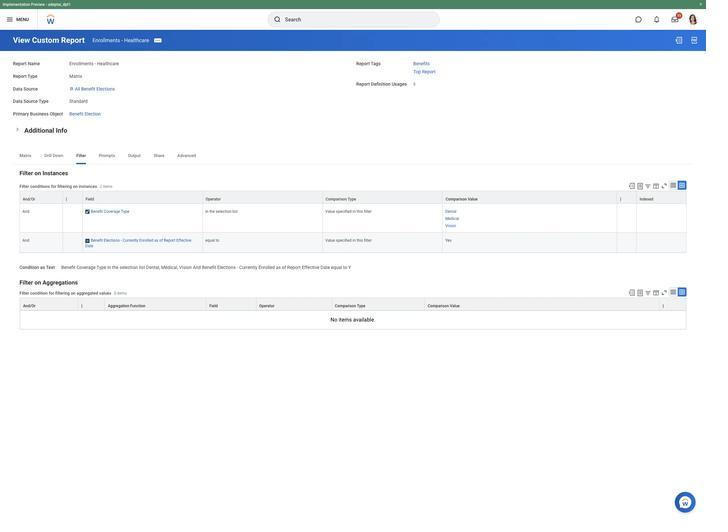 Task type: locate. For each thing, give the bounding box(es) containing it.
0 horizontal spatial coverage
[[77, 265, 96, 270]]

( button
[[63, 191, 82, 204], [78, 298, 105, 310]]

items right 2
[[103, 184, 113, 189]]

expand table image
[[679, 182, 686, 189], [679, 289, 686, 295]]

for down instances
[[51, 184, 56, 189]]

( button for aggregated
[[78, 298, 105, 310]]

0 vertical spatial )
[[620, 197, 622, 202]]

2 filter from the top
[[364, 238, 372, 243]]

additional info button
[[24, 127, 67, 134]]

benefit right field icon
[[91, 209, 103, 214]]

export to excel image
[[675, 36, 683, 44], [629, 182, 636, 190], [629, 289, 636, 296]]

select to filter grid data image right export to worksheets image
[[645, 183, 652, 190]]

2 fullscreen image from the top
[[661, 289, 668, 296]]

elections right field image
[[104, 238, 120, 243]]

0 vertical spatial operator button
[[203, 191, 323, 204]]

source down the "data source" at left top
[[24, 99, 38, 104]]

medical,
[[161, 265, 178, 270]]

on
[[35, 170, 41, 177], [73, 184, 78, 189], [35, 279, 41, 286], [71, 291, 76, 296]]

and/or inside filter on instances 'group'
[[23, 197, 35, 202]]

of inside benefit elections - currently enrolled as of report effective date
[[159, 238, 163, 243]]

1 horizontal spatial to
[[343, 265, 347, 270]]

items selected list containing benefits
[[414, 60, 446, 75]]

elections right all
[[97, 86, 115, 91]]

healthcare inside report name "element"
[[97, 61, 119, 66]]

0 vertical spatial elections
[[97, 86, 115, 91]]

2 source from the top
[[24, 99, 38, 104]]

0 horizontal spatial effective
[[176, 238, 192, 243]]

enrollments - healthcare for report name "element"
[[69, 61, 119, 66]]

data up primary
[[13, 99, 22, 104]]

no
[[331, 317, 338, 323]]

field inside filter on instances 'group'
[[86, 197, 94, 202]]

currently inside benefit elections - currently enrolled as of report effective date
[[123, 238, 138, 243]]

1 fullscreen image from the top
[[661, 182, 668, 190]]

1 vertical spatial ) button
[[660, 298, 687, 310]]

info
[[56, 127, 67, 134]]

0 vertical spatial list
[[233, 209, 238, 214]]

vision down medical
[[446, 224, 456, 228]]

2 select to filter grid data image from the top
[[645, 290, 652, 296]]

filtering
[[57, 184, 72, 189], [55, 291, 70, 296]]

menu button
[[0, 9, 37, 30]]

export to excel image for filter condition for filtering on aggregated values
[[629, 289, 636, 296]]

1 value specified in this filter from the top
[[326, 209, 372, 214]]

y
[[349, 265, 351, 270]]

) inside filter on instances 'group'
[[620, 197, 622, 202]]

toolbar inside filter on instances 'group'
[[626, 181, 687, 191]]

matrix up all
[[69, 74, 82, 79]]

data source type element
[[69, 95, 88, 105]]

usages
[[392, 81, 407, 87]]

1 vertical spatial select to filter grid data image
[[645, 290, 652, 296]]

for for condition
[[49, 291, 54, 296]]

to up benefit coverage type in the selection list dental, medical, vision and benefit elections - currently enrolled as of report effective date equal to y
[[216, 238, 219, 243]]

notifications large image
[[654, 16, 661, 23]]

0 horizontal spatial list
[[139, 265, 145, 270]]

2 value specified in this filter element from the top
[[326, 237, 372, 243]]

expand table image right table image at the right top
[[679, 182, 686, 189]]

1 vertical spatial equal
[[331, 265, 342, 270]]

0 horizontal spatial field
[[86, 197, 94, 202]]

benefit right field image
[[91, 238, 103, 243]]

for
[[51, 184, 56, 189], [49, 291, 54, 296]]

2 vertical spatial export to excel image
[[629, 289, 636, 296]]

of
[[159, 238, 163, 243], [282, 265, 286, 270]]

to
[[216, 238, 219, 243], [343, 265, 347, 270]]

comparison value
[[446, 197, 478, 202], [428, 304, 460, 309]]

equal up benefit coverage type in the selection list dental, medical, vision and benefit elections - currently enrolled as of report effective date equal to y
[[205, 238, 215, 243]]

) button down export to worksheets image
[[618, 191, 637, 204]]

( button down "aggregated"
[[78, 298, 105, 310]]

healthcare
[[124, 37, 149, 43], [97, 61, 119, 66]]

preview
[[31, 2, 45, 7]]

text
[[46, 265, 55, 270]]

coverage
[[104, 209, 120, 214], [77, 265, 96, 270]]

fullscreen image for 2
[[661, 182, 668, 190]]

( button down filter conditions for filtering on instances 2 items
[[63, 191, 82, 204]]

row
[[19, 191, 687, 204], [19, 204, 687, 233], [19, 233, 687, 253], [20, 298, 687, 311]]

export to excel image left view printable version (pdf) icon
[[675, 36, 683, 44]]

0 horizontal spatial operator
[[206, 197, 221, 202]]

1 vertical spatial ( button
[[78, 298, 105, 310]]

implementation preview -   adeptai_dpt1
[[3, 2, 71, 7]]

fullscreen image
[[661, 182, 668, 190], [661, 289, 668, 296]]

0 vertical spatial date
[[85, 244, 93, 248]]

for down filter on aggregations on the left of the page
[[49, 291, 54, 296]]

comparison for the bottommost comparison type popup button
[[335, 304, 356, 309]]

0 vertical spatial comparison value button
[[443, 191, 617, 204]]

output
[[128, 153, 141, 158]]

1 vertical spatial items
[[117, 291, 127, 296]]

enrollments for report name "element"
[[69, 61, 94, 66]]

comparison value button
[[443, 191, 617, 204], [425, 298, 660, 310]]

1 vertical spatial filter
[[364, 238, 372, 243]]

comparison for topmost comparison type popup button
[[326, 197, 347, 202]]

benefit inside benefit elections - currently enrolled as of report effective date
[[91, 238, 103, 243]]

33
[[678, 14, 682, 17]]

search image
[[274, 16, 281, 23]]

0 vertical spatial (
[[66, 197, 67, 202]]

specified
[[336, 209, 352, 214], [336, 238, 352, 243]]

view custom report main content
[[0, 30, 707, 353]]

1 vertical spatial coverage
[[77, 265, 96, 270]]

1 vertical spatial comparison value
[[428, 304, 460, 309]]

1 vertical spatial operator button
[[256, 298, 332, 310]]

0 horizontal spatial matrix
[[19, 153, 31, 158]]

1 vertical spatial value specified in this filter
[[326, 238, 372, 243]]

0 vertical spatial comparison value
[[446, 197, 478, 202]]

list
[[233, 209, 238, 214], [139, 265, 145, 270]]

)
[[620, 197, 622, 202], [663, 304, 664, 309]]

export to worksheets image
[[637, 182, 645, 190]]

0 vertical spatial comparison type button
[[323, 191, 443, 204]]

filtering down 'aggregations'
[[55, 291, 70, 296]]

benefit election
[[69, 111, 101, 117]]

1 filter from the top
[[364, 209, 372, 214]]

comparison value for bottom comparison value 'popup button'
[[428, 304, 460, 309]]

0 vertical spatial enrolled
[[139, 238, 153, 243]]

toolbar for 2
[[626, 181, 687, 191]]

0 vertical spatial comparison type
[[326, 197, 356, 202]]

1 data from the top
[[13, 86, 22, 91]]

comparison value button inside filter on instances 'group'
[[443, 191, 617, 204]]

filtering inside filter on instances 'group'
[[57, 184, 72, 189]]

2 toolbar from the top
[[626, 288, 687, 298]]

select to filter grid data image
[[645, 183, 652, 190], [645, 290, 652, 296]]

1 horizontal spatial of
[[282, 265, 286, 270]]

in the selection list element
[[205, 208, 238, 214]]

coverage up "aggregated"
[[77, 265, 96, 270]]

and element
[[22, 208, 29, 214], [22, 237, 29, 243]]

comparison
[[326, 197, 347, 202], [446, 197, 467, 202], [335, 304, 356, 309], [428, 304, 449, 309]]

1 select to filter grid data image from the top
[[645, 183, 652, 190]]

equal
[[205, 238, 215, 243], [331, 265, 342, 270]]

filter left condition
[[19, 291, 29, 296]]

1 and element from the top
[[22, 208, 29, 214]]

0 vertical spatial toolbar
[[626, 181, 687, 191]]

value specified in this filter element
[[326, 208, 372, 214], [326, 237, 372, 243]]

0 horizontal spatial ) button
[[618, 191, 637, 204]]

values
[[99, 291, 111, 296]]

selection left dental,
[[120, 265, 138, 270]]

field button
[[83, 191, 203, 204], [207, 298, 256, 310]]

0 horizontal spatial items
[[103, 184, 113, 189]]

1 horizontal spatial as
[[154, 238, 158, 243]]

selection
[[216, 209, 232, 214], [120, 265, 138, 270]]

0 vertical spatial currently
[[123, 238, 138, 243]]

menu banner
[[0, 0, 707, 30]]

0 vertical spatial to
[[216, 238, 219, 243]]

click to view/edit grid preferences image
[[653, 182, 660, 190]]

filtering down instances
[[57, 184, 72, 189]]

1 vertical spatial this
[[357, 238, 363, 243]]

2 specified from the top
[[336, 238, 352, 243]]

tab list inside view custom report main content
[[13, 149, 694, 164]]

vision right the medical,
[[179, 265, 192, 270]]

enrollments up matrix element
[[69, 61, 94, 66]]

( down filter conditions for filtering on instances 2 items
[[66, 197, 67, 202]]

conditions
[[30, 184, 50, 189]]

0 vertical spatial value specified in this filter element
[[326, 208, 372, 214]]

1 vertical spatial toolbar
[[626, 288, 687, 298]]

enrollments - healthcare for enrollments - healthcare link
[[93, 37, 149, 43]]

benefit down standard
[[69, 111, 84, 117]]

0 vertical spatial filtering
[[57, 184, 72, 189]]

vision
[[446, 224, 456, 228], [179, 265, 192, 270]]

coverage right field icon
[[104, 209, 120, 214]]

0 vertical spatial data
[[13, 86, 22, 91]]

matrix
[[69, 74, 82, 79], [19, 153, 31, 158]]

1 value specified in this filter element from the top
[[326, 208, 372, 214]]

0 vertical spatial items
[[103, 184, 113, 189]]

effective
[[176, 238, 192, 243], [302, 265, 320, 270]]

0 horizontal spatial of
[[159, 238, 163, 243]]

items right no
[[339, 317, 352, 323]]

filter
[[76, 153, 86, 158], [19, 170, 33, 177], [19, 184, 29, 189], [19, 279, 33, 286], [19, 291, 29, 296]]

1 vertical spatial enrollments - healthcare
[[69, 61, 119, 66]]

specified for benefit coverage type
[[336, 209, 352, 214]]

0 vertical spatial expand table image
[[679, 182, 686, 189]]

1 horizontal spatial items
[[117, 291, 127, 296]]

field button inside filter on instances 'group'
[[83, 191, 203, 204]]

the
[[210, 209, 215, 214], [112, 265, 119, 270]]

comparison for comparison value 'popup button' in filter on instances 'group'
[[446, 197, 467, 202]]

and/or button down conditions
[[20, 191, 63, 204]]

enrolled inside benefit elections - currently enrolled as of report effective date
[[139, 238, 153, 243]]

1 vertical spatial of
[[282, 265, 286, 270]]

) button
[[618, 191, 637, 204], [660, 298, 687, 310]]

2 value specified in this filter from the top
[[326, 238, 372, 243]]

operator button
[[203, 191, 323, 204], [256, 298, 332, 310]]

healthcare for report name "element"
[[97, 61, 119, 66]]

0 horizontal spatial selection
[[120, 265, 138, 270]]

aggregated
[[77, 291, 98, 296]]

expand table image right table icon
[[679, 289, 686, 295]]

filtering for aggregated
[[55, 291, 70, 296]]

and/or button
[[20, 191, 63, 204], [20, 298, 78, 310]]

elections inside all benefit elections link
[[97, 86, 115, 91]]

comparison value inside filter on instances 'group'
[[446, 197, 478, 202]]

1 this from the top
[[357, 209, 363, 214]]

0 vertical spatial matrix
[[69, 74, 82, 79]]

0 horizontal spatial currently
[[123, 238, 138, 243]]

comparison type for topmost comparison type popup button
[[326, 197, 356, 202]]

and/or down conditions
[[23, 197, 35, 202]]

benefit up 'aggregations'
[[61, 265, 75, 270]]

all benefit elections
[[75, 86, 115, 91]]

click to view/edit grid preferences image
[[653, 289, 660, 296]]

aggregation function
[[108, 304, 145, 309]]

0 vertical spatial value specified in this filter
[[326, 209, 372, 214]]

this for benefit elections - currently enrolled as of report effective date
[[357, 238, 363, 243]]

( inside filter on instances 'group'
[[66, 197, 67, 202]]

0 horizontal spatial field button
[[83, 191, 203, 204]]

2 expand table image from the top
[[679, 289, 686, 295]]

medical
[[446, 217, 459, 221]]

share
[[154, 153, 164, 158]]

value
[[468, 197, 478, 202], [326, 209, 335, 214], [326, 238, 335, 243], [450, 304, 460, 309]]

comparison value for comparison value 'popup button' in filter on instances 'group'
[[446, 197, 478, 202]]

1 horizontal spatial effective
[[302, 265, 320, 270]]

Search Workday  search field
[[285, 12, 426, 27]]

coverage inside benefit coverage type link
[[104, 209, 120, 214]]

equal to
[[205, 238, 219, 243]]

and/or button for conditions
[[20, 191, 63, 204]]

0 vertical spatial selection
[[216, 209, 232, 214]]

comparison type inside filter on instances 'group'
[[326, 197, 356, 202]]

filter up conditions
[[19, 170, 33, 177]]

0 vertical spatial enrollments
[[93, 37, 120, 43]]

value specified in this filter element for benefit elections - currently enrolled as of report effective date
[[326, 237, 372, 243]]

tab list containing matrix
[[13, 149, 694, 164]]

elections inside benefit elections - currently enrolled as of report effective date
[[104, 238, 120, 243]]

filter down 'condition'
[[19, 279, 33, 286]]

filter for benefit elections - currently enrolled as of report effective date
[[364, 238, 372, 243]]

filter right down on the top left of page
[[76, 153, 86, 158]]

operator
[[206, 197, 221, 202], [259, 304, 275, 309]]

0 vertical spatial vision
[[446, 224, 456, 228]]

1 vertical spatial vision
[[179, 265, 192, 270]]

1 vertical spatial enrollments
[[69, 61, 94, 66]]

comparison type
[[326, 197, 356, 202], [335, 304, 366, 309]]

1 toolbar from the top
[[626, 181, 687, 191]]

toolbar
[[626, 181, 687, 191], [626, 288, 687, 298]]

( for aggregated
[[81, 304, 83, 309]]

condition
[[30, 291, 48, 296]]

( button for instances
[[63, 191, 82, 204]]

selection inside in the selection list element
[[216, 209, 232, 214]]

1 vertical spatial comparison type
[[335, 304, 366, 309]]

0 horizontal spatial date
[[85, 244, 93, 248]]

data
[[13, 86, 22, 91], [13, 99, 22, 104]]

for for conditions
[[51, 184, 56, 189]]

0 vertical spatial this
[[357, 209, 363, 214]]

0 vertical spatial items selected list
[[414, 60, 446, 75]]

fullscreen image right click to view/edit grid preferences image
[[661, 289, 668, 296]]

1 vertical spatial )
[[663, 304, 664, 309]]

1 horizontal spatial (
[[81, 304, 83, 309]]

items inside filter conditions for filtering on instances 2 items
[[103, 184, 113, 189]]

1 vertical spatial and
[[22, 238, 29, 243]]

primary business object
[[13, 111, 63, 117]]

0 vertical spatial source
[[24, 86, 38, 91]]

1 horizontal spatial enrolled
[[259, 265, 275, 270]]

source up data source type
[[24, 86, 38, 91]]

for inside filter on instances 'group'
[[51, 184, 56, 189]]

aggregation
[[108, 304, 129, 309]]

benefit down equal to
[[202, 265, 216, 270]]

export to excel image for filter conditions for filtering on instances
[[629, 182, 636, 190]]

benefit for benefit coverage type in the selection list dental, medical, vision and benefit elections - currently enrolled as of report effective date equal to y
[[61, 265, 75, 270]]

expand table image for values
[[679, 289, 686, 295]]

export to excel image left export to worksheets image
[[629, 182, 636, 190]]

1 vertical spatial the
[[112, 265, 119, 270]]

tab list
[[13, 149, 694, 164]]

selection up equal to element
[[216, 209, 232, 214]]

enrollments inside report name "element"
[[69, 61, 94, 66]]

0 vertical spatial of
[[159, 238, 163, 243]]

filter inside tab list
[[76, 153, 86, 158]]

report name
[[13, 61, 40, 66]]

0 vertical spatial field
[[86, 197, 94, 202]]

0 vertical spatial the
[[210, 209, 215, 214]]

0
[[114, 291, 116, 296]]

aggregations
[[43, 279, 78, 286]]

1 vertical spatial field button
[[207, 298, 256, 310]]

filter on instances group
[[19, 169, 687, 271]]

matrix left drill
[[19, 153, 31, 158]]

1 expand table image from the top
[[679, 182, 686, 189]]

filter left conditions
[[19, 184, 29, 189]]

and/or for conditions
[[23, 197, 35, 202]]

and
[[22, 209, 29, 214], [22, 238, 29, 243], [193, 265, 201, 270]]

( down "aggregated"
[[81, 304, 83, 309]]

1 vertical spatial items selected list
[[446, 208, 470, 229]]

2 vertical spatial and
[[193, 265, 201, 270]]

1 vertical spatial field
[[210, 304, 218, 309]]

coverage for benefit coverage type in the selection list dental, medical, vision and benefit elections - currently enrolled as of report effective date equal to y
[[77, 265, 96, 270]]

inbox large image
[[672, 16, 679, 23]]

and/or button down condition
[[20, 298, 78, 310]]

the up 0 at the left
[[112, 265, 119, 270]]

items selected list
[[414, 60, 446, 75], [446, 208, 470, 229]]

the up equal to element
[[210, 209, 215, 214]]

on up condition
[[35, 279, 41, 286]]

enrollments up report name "element"
[[93, 37, 120, 43]]

(
[[66, 197, 67, 202], [81, 304, 83, 309]]

dental link
[[446, 208, 457, 214]]

expand table image inside filter on instances 'group'
[[679, 182, 686, 189]]

1 vertical spatial value specified in this filter element
[[326, 237, 372, 243]]

enrollments - healthcare
[[93, 37, 149, 43], [69, 61, 119, 66]]

0 vertical spatial export to excel image
[[675, 36, 683, 44]]

2 data from the top
[[13, 99, 22, 104]]

1 horizontal spatial currently
[[239, 265, 258, 270]]

items right 0 at the left
[[117, 291, 127, 296]]

justify image
[[6, 16, 14, 23]]

export to excel image left export to worksheets icon
[[629, 289, 636, 296]]

all
[[75, 86, 80, 91]]

1 vertical spatial effective
[[302, 265, 320, 270]]

1 horizontal spatial field button
[[207, 298, 256, 310]]

2 this from the top
[[357, 238, 363, 243]]

and/or down condition
[[23, 304, 36, 309]]

date down field image
[[85, 244, 93, 248]]

0 horizontal spatial )
[[620, 197, 622, 202]]

cell
[[63, 204, 83, 233], [618, 204, 637, 233], [637, 204, 687, 233], [63, 233, 83, 253], [618, 233, 637, 253], [637, 233, 687, 253]]

benefit for benefit elections - currently enrolled as of report effective date
[[91, 238, 103, 243]]

5
[[414, 82, 416, 87]]

1 source from the top
[[24, 86, 38, 91]]

expand table image for 2
[[679, 182, 686, 189]]

items selected list containing dental
[[446, 208, 470, 229]]

0 horizontal spatial to
[[216, 238, 219, 243]]

) button down table icon
[[660, 298, 687, 310]]

currently
[[123, 238, 138, 243], [239, 265, 258, 270]]

1 vertical spatial healthcare
[[97, 61, 119, 66]]

0 vertical spatial and/or button
[[20, 191, 63, 204]]

field image
[[85, 238, 90, 244]]

date left the y
[[321, 265, 330, 270]]

primary
[[13, 111, 29, 117]]

view custom report
[[13, 36, 85, 45]]

adeptai_dpt1
[[48, 2, 71, 7]]

equal left the y
[[331, 265, 342, 270]]

fullscreen image right click to view/edit grid preferences icon
[[661, 182, 668, 190]]

-
[[46, 2, 47, 7], [121, 37, 123, 43], [95, 61, 96, 66], [121, 238, 122, 243], [237, 265, 238, 270]]

filter on instances button
[[19, 170, 68, 177]]

coverage for benefit coverage type
[[104, 209, 120, 214]]

1 specified from the top
[[336, 209, 352, 214]]

1 horizontal spatial field
[[210, 304, 218, 309]]

1 vertical spatial for
[[49, 291, 54, 296]]

tags
[[371, 61, 381, 66]]

elections down equal to
[[217, 265, 236, 270]]

1 vertical spatial filtering
[[55, 291, 70, 296]]

select to filter grid data image right export to worksheets icon
[[645, 290, 652, 296]]

to left the y
[[343, 265, 347, 270]]

data down report type
[[13, 86, 22, 91]]

benefit
[[81, 86, 95, 91], [69, 111, 84, 117], [91, 209, 103, 214], [91, 238, 103, 243], [61, 265, 75, 270], [202, 265, 216, 270]]

filter
[[364, 209, 372, 214], [364, 238, 372, 243]]



Task type: describe. For each thing, give the bounding box(es) containing it.
1 horizontal spatial operator
[[259, 304, 275, 309]]

prompts
[[99, 153, 115, 158]]

data for data source
[[13, 86, 22, 91]]

advanced
[[177, 153, 196, 158]]

benefit for benefit coverage type
[[91, 209, 103, 214]]

comparison type for the bottommost comparison type popup button
[[335, 304, 366, 309]]

1 horizontal spatial list
[[233, 209, 238, 214]]

all benefit elections link
[[75, 85, 115, 91]]

filter for filter on aggregations
[[19, 279, 33, 286]]

( for instances
[[66, 197, 67, 202]]

benefits
[[414, 61, 430, 66]]

filter on instances
[[19, 170, 68, 177]]

33 button
[[668, 12, 683, 27]]

benefit coverage type link
[[91, 208, 129, 214]]

toolbar for values
[[626, 288, 687, 298]]

field image
[[85, 209, 90, 215]]

benefit coverage type
[[91, 209, 129, 214]]

1 horizontal spatial ) button
[[660, 298, 687, 310]]

dental,
[[146, 265, 160, 270]]

name
[[28, 61, 40, 66]]

filter for filter conditions for filtering on instances 2 items
[[19, 184, 29, 189]]

1 vertical spatial comparison value button
[[425, 298, 660, 310]]

effective inside benefit elections - currently enrolled as of report effective date
[[176, 238, 192, 243]]

top report
[[414, 69, 436, 74]]

select to filter grid data image for 2
[[645, 183, 652, 190]]

report name element
[[69, 57, 119, 67]]

filter for filter on instances
[[19, 170, 33, 177]]

1 vertical spatial enrolled
[[259, 265, 275, 270]]

data source image
[[69, 86, 74, 91]]

data for data source type
[[13, 99, 22, 104]]

standard
[[69, 99, 88, 104]]

value specified in this filter element for benefit coverage type
[[326, 208, 372, 214]]

filter for filter condition for filtering on aggregated values 0 items
[[19, 291, 29, 296]]

condition
[[19, 265, 39, 270]]

enrollments for enrollments - healthcare link
[[93, 37, 120, 43]]

top
[[414, 69, 421, 74]]

operator button inside filter on instances 'group'
[[203, 191, 323, 204]]

instances
[[79, 184, 97, 189]]

healthcare for enrollments - healthcare link
[[124, 37, 149, 43]]

filter condition for filtering on aggregated values 0 items
[[19, 291, 127, 296]]

this for benefit coverage type
[[357, 209, 363, 214]]

benefit coverage type in the selection list dental, medical, vision and benefit elections - currently enrolled as of report effective date equal to y
[[61, 265, 351, 270]]

2 vertical spatial elections
[[217, 265, 236, 270]]

instances
[[43, 170, 68, 177]]

menu
[[16, 17, 29, 22]]

table image
[[671, 289, 677, 295]]

0 vertical spatial ) button
[[618, 191, 637, 204]]

0 vertical spatial and
[[22, 209, 29, 214]]

fullscreen image for values
[[661, 289, 668, 296]]

on left "aggregated"
[[71, 291, 76, 296]]

items selected list inside filter on instances 'group'
[[446, 208, 470, 229]]

export to worksheets image
[[637, 289, 645, 297]]

object
[[50, 111, 63, 117]]

view printable version (pdf) image
[[691, 36, 699, 44]]

data source type
[[13, 99, 49, 104]]

export to excel image for view custom report
[[675, 36, 683, 44]]

report definition usages
[[357, 81, 407, 87]]

2 and element from the top
[[22, 237, 29, 243]]

indexed button
[[637, 191, 687, 204]]

benefit elections - currently enrolled as of report effective date link
[[85, 237, 192, 248]]

1 horizontal spatial matrix
[[69, 74, 82, 79]]

on up conditions
[[35, 170, 41, 177]]

and/or for condition
[[23, 304, 36, 309]]

value specified in this filter for benefit elections - currently enrolled as of report effective date
[[326, 238, 372, 243]]

0 vertical spatial equal
[[205, 238, 215, 243]]

business
[[30, 111, 49, 117]]

filter conditions for filtering on instances 2 items
[[19, 184, 113, 189]]

report inside benefit elections - currently enrolled as of report effective date
[[164, 238, 176, 243]]

- inside benefit elections - currently enrolled as of report effective date
[[121, 238, 122, 243]]

1 vertical spatial selection
[[120, 265, 138, 270]]

additional info
[[24, 127, 67, 134]]

profile logan mcneil image
[[688, 14, 699, 26]]

value specified in this filter for benefit coverage type
[[326, 209, 372, 214]]

matrix inside tab list
[[19, 153, 31, 158]]

aggregation function button
[[105, 298, 206, 310]]

date inside benefit elections - currently enrolled as of report effective date
[[85, 244, 93, 248]]

view
[[13, 36, 30, 45]]

benefit for benefit election
[[69, 111, 84, 117]]

enrollments - healthcare link
[[93, 37, 149, 43]]

drill
[[44, 153, 52, 158]]

filter for benefit coverage type
[[364, 209, 372, 214]]

top report link
[[414, 68, 436, 74]]

benefits link
[[414, 60, 430, 66]]

as inside benefit elections - currently enrolled as of report effective date
[[154, 238, 158, 243]]

1 vertical spatial comparison type button
[[332, 298, 425, 310]]

source for data source type
[[24, 99, 38, 104]]

on left instances
[[73, 184, 78, 189]]

filter for filter
[[76, 153, 86, 158]]

source for data source
[[24, 86, 38, 91]]

chevron down image
[[15, 126, 20, 133]]

select to filter grid data image for values
[[645, 290, 652, 296]]

0 horizontal spatial the
[[112, 265, 119, 270]]

no items available.
[[331, 317, 376, 323]]

1 horizontal spatial the
[[210, 209, 215, 214]]

2
[[100, 184, 102, 189]]

vision link
[[446, 222, 456, 228]]

- inside report name "element"
[[95, 61, 96, 66]]

filter on aggregations
[[19, 279, 78, 286]]

1 horizontal spatial date
[[321, 265, 330, 270]]

election
[[85, 111, 101, 117]]

benefit right all
[[81, 86, 95, 91]]

- inside the menu banner
[[46, 2, 47, 7]]

table image
[[671, 182, 677, 189]]

1 horizontal spatial )
[[663, 304, 664, 309]]

2 horizontal spatial items
[[339, 317, 352, 323]]

equal to element
[[205, 237, 219, 243]]

medical link
[[446, 215, 459, 221]]

in the selection list
[[205, 209, 238, 214]]

and/or button for condition
[[20, 298, 78, 310]]

report tags
[[357, 61, 381, 66]]

0 horizontal spatial vision
[[179, 265, 192, 270]]

specified for benefit elections - currently enrolled as of report effective date
[[336, 238, 352, 243]]

5 button
[[414, 82, 417, 87]]

condition as text
[[19, 265, 55, 270]]

data source
[[13, 86, 38, 91]]

definition
[[371, 81, 391, 87]]

0 horizontal spatial as
[[40, 265, 45, 270]]

1 vertical spatial currently
[[239, 265, 258, 270]]

benefit election link
[[69, 110, 101, 117]]

benefit elections - currently enrolled as of report effective date
[[85, 238, 192, 248]]

down
[[53, 153, 63, 158]]

close environment banner image
[[700, 2, 703, 6]]

1 horizontal spatial vision
[[446, 224, 456, 228]]

available.
[[354, 317, 376, 323]]

filtering for instances
[[57, 184, 72, 189]]

2 horizontal spatial as
[[276, 265, 281, 270]]

function
[[130, 304, 145, 309]]

field for field popup button to the bottom
[[210, 304, 218, 309]]

additional
[[24, 127, 54, 134]]

implementation
[[3, 2, 30, 7]]

items inside "filter condition for filtering on aggregated values 0 items"
[[117, 291, 127, 296]]

indexed
[[640, 197, 654, 202]]

drill down
[[44, 153, 63, 158]]

comparison for bottom comparison value 'popup button'
[[428, 304, 449, 309]]

field for field popup button in the filter on instances 'group'
[[86, 197, 94, 202]]

report type
[[13, 74, 37, 79]]

yes
[[446, 238, 452, 243]]

matrix element
[[69, 72, 82, 79]]

operator inside filter on instances 'group'
[[206, 197, 221, 202]]

dental
[[446, 209, 457, 214]]

custom
[[32, 36, 59, 45]]



Task type: vqa. For each thing, say whether or not it's contained in the screenshot.
middle CA
no



